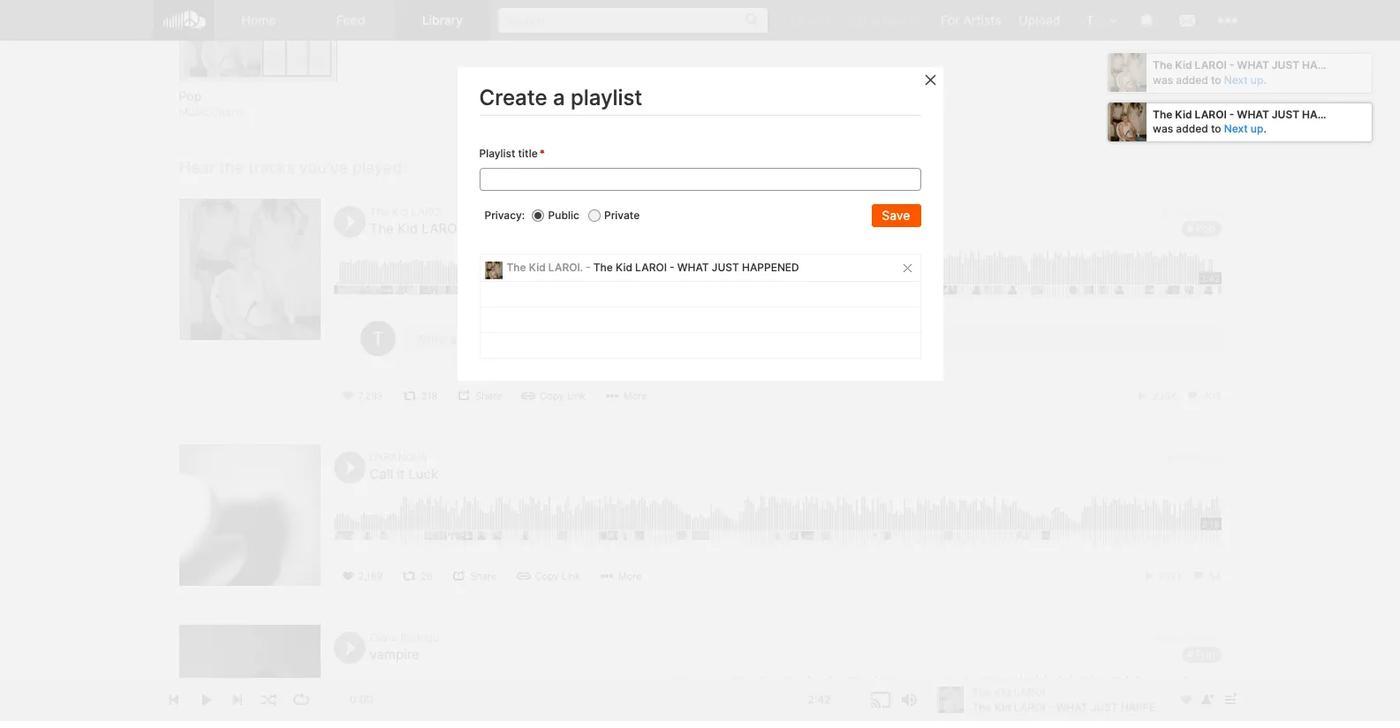 Task type: vqa. For each thing, say whether or not it's contained in the screenshot.
Playlists
no



Task type: locate. For each thing, give the bounding box(es) containing it.
2
[[1153, 631, 1159, 645]]

Search search field
[[498, 8, 768, 33]]

pop link for the kid laroi - what just happened
[[1182, 221, 1222, 237]]

laroi inside the kid laroi. the kid laroi - what just happened
[[422, 220, 461, 237]]

share button for 218
[[451, 386, 511, 406]]

0 vertical spatial copy link
[[540, 390, 586, 402]]

1 vertical spatial .
[[1264, 122, 1267, 136]]

2,189 button
[[334, 567, 391, 586]]

track stats element
[[1136, 386, 1222, 406], [1142, 567, 1222, 586]]

playlist
[[479, 147, 516, 160]]

0 vertical spatial share button
[[451, 386, 511, 406]]

0 vertical spatial the kid laroi - what just happened was added to next up .
[[1153, 58, 1360, 86]]

28
[[421, 570, 433, 583]]

share button
[[451, 386, 511, 406], [446, 567, 506, 586]]

more button for 28
[[594, 567, 651, 586]]

share button right 218
[[451, 386, 511, 406]]

1 vertical spatial share
[[471, 570, 497, 583]]

pop link down pop element
[[179, 88, 338, 105]]

1 vertical spatial copy
[[535, 570, 559, 583]]

pop link for vampire
[[1182, 647, 1222, 663]]

pop down days
[[1196, 222, 1215, 235]]

pop up music
[[179, 89, 202, 104]]

track stats element up months
[[1142, 567, 1222, 586]]

tara schultz's avatar element right upload link
[[1079, 9, 1101, 32]]

1 vertical spatial ago
[[1203, 451, 1222, 464]]

copy for 218
[[540, 390, 564, 402]]

1 vertical spatial more
[[619, 570, 642, 583]]

.
[[1264, 73, 1267, 86], [1264, 122, 1267, 136]]

1 horizontal spatial the kid laroi - what just happened element
[[485, 261, 502, 279]]

private
[[604, 209, 640, 222]]

pop down months
[[1196, 648, 1215, 661]]

0 horizontal spatial laroi.
[[411, 205, 446, 219]]

1 vertical spatial share button
[[446, 567, 506, 586]]

1 vertical spatial pop link
[[1182, 221, 1222, 237]]

0 vertical spatial more
[[624, 390, 647, 402]]

0 vertical spatial copy link button
[[515, 386, 595, 406]]

what
[[1237, 58, 1270, 72], [1237, 107, 1270, 121], [474, 220, 513, 237], [678, 261, 709, 274]]

playlist title
[[479, 147, 538, 160]]

pop for vampire
[[1196, 648, 1215, 661]]

playlist
[[571, 85, 643, 110]]

happened
[[1303, 58, 1360, 72], [1303, 107, 1360, 121], [555, 220, 626, 237], [742, 261, 799, 274]]

laroi. for kid
[[411, 205, 446, 219]]

added
[[1176, 73, 1209, 86], [1176, 122, 1209, 136]]

more button
[[599, 386, 656, 406], [594, 567, 651, 586]]

1 vertical spatial next up
[[1225, 122, 1264, 136]]

pop element
[[179, 0, 338, 83]]

2 vertical spatial ago
[[1203, 631, 1222, 645]]

pop inside "21 days ago pop"
[[1196, 222, 1215, 235]]

music charts link
[[179, 105, 245, 120]]

1 try from the left
[[786, 12, 805, 27]]

54
[[1209, 570, 1222, 583]]

ago
[[1203, 205, 1222, 219], [1203, 451, 1222, 464], [1203, 631, 1222, 645]]

the kid laroi. link
[[370, 205, 446, 219]]

pop link down months
[[1182, 647, 1222, 663]]

ago right month
[[1203, 451, 1222, 464]]

ago right months
[[1203, 631, 1222, 645]]

next up link
[[1225, 73, 1264, 86], [1225, 122, 1264, 136]]

laroi. down public
[[549, 261, 583, 274]]

the
[[1153, 58, 1173, 72], [1153, 107, 1173, 121], [370, 205, 389, 219], [370, 220, 394, 237], [507, 261, 526, 274], [594, 261, 613, 274]]

close button
[[922, 71, 974, 88]]

track stats element containing 236k
[[1136, 386, 1222, 406]]

just inside the kid laroi. the kid laroi - what just happened
[[517, 220, 551, 237]]

ago inside 2 months ago pop
[[1203, 631, 1222, 645]]

2 vertical spatial pop
[[1196, 648, 1215, 661]]

1 vertical spatial to
[[1211, 122, 1222, 136]]

0 horizontal spatial try
[[786, 12, 805, 27]]

0 vertical spatial next up
[[1225, 73, 1264, 86]]

1 ago from the top
[[1203, 205, 1222, 219]]

laroi. inside the kid laroi. the kid laroi - what just happened
[[411, 205, 446, 219]]

1 vertical spatial copy link
[[535, 570, 581, 583]]

1 vertical spatial was
[[1153, 122, 1174, 136]]

1 vertical spatial copy link button
[[510, 567, 589, 586]]

share
[[476, 390, 502, 402], [471, 570, 497, 583]]

1 vertical spatial next up link
[[1225, 122, 1264, 136]]

just
[[1272, 58, 1300, 72], [1272, 107, 1300, 121], [517, 220, 551, 237], [712, 261, 739, 274]]

laroi. for the
[[549, 261, 583, 274]]

pop link down days
[[1182, 221, 1222, 237]]

charts
[[211, 105, 245, 118]]

1 vertical spatial tara schultz's avatar element
[[360, 321, 395, 356]]

share button right 28
[[446, 567, 506, 586]]

laroi
[[1195, 58, 1227, 72], [1195, 107, 1227, 121], [422, 220, 461, 237], [635, 261, 667, 274]]

1 was from the top
[[1153, 73, 1174, 86]]

feed link
[[305, 0, 397, 41]]

olivia rodrigo link
[[370, 631, 439, 645]]

home
[[242, 12, 276, 27]]

2,189
[[358, 570, 383, 583]]

pro
[[904, 12, 923, 27]]

the kid laroi - what just happened was added to next up .
[[1153, 58, 1360, 86], [1153, 107, 1360, 136]]

call it luck link
[[370, 466, 438, 483]]

tara schultz's avatar element
[[1079, 9, 1101, 32], [360, 321, 395, 356]]

0 vertical spatial to
[[1211, 73, 1222, 86]]

copy
[[540, 390, 564, 402], [535, 570, 559, 583]]

for
[[941, 12, 960, 27]]

0 vertical spatial share
[[476, 390, 502, 402]]

you've
[[299, 158, 348, 176]]

pop inside 2 months ago pop
[[1196, 648, 1215, 661]]

pop inside pop music charts
[[179, 89, 202, 104]]

0 vertical spatial copy
[[540, 390, 564, 402]]

0 horizontal spatial tara schultz's avatar element
[[360, 321, 395, 356]]

1 next up from the top
[[1225, 73, 1264, 86]]

2 to from the top
[[1211, 122, 1222, 136]]

the kid laroi - what just happened element
[[179, 199, 320, 341], [485, 261, 502, 279]]

share right 28
[[471, 570, 497, 583]]

1 vertical spatial track stats element
[[1142, 567, 1222, 586]]

1 horizontal spatial tara schultz's avatar element
[[1079, 9, 1101, 32]]

try left next
[[850, 12, 869, 27]]

copy for 28
[[535, 570, 559, 583]]

1 vertical spatial added
[[1176, 122, 1209, 136]]

1 . from the top
[[1264, 73, 1267, 86]]

0 vertical spatial next up link
[[1225, 73, 1264, 86]]

tara schultz's avatar element up 7,298
[[360, 321, 395, 356]]

0 vertical spatial more button
[[599, 386, 656, 406]]

public
[[548, 209, 579, 222]]

2 try from the left
[[850, 12, 869, 27]]

1 vertical spatial link
[[562, 570, 581, 583]]

vampire element
[[179, 625, 320, 721]]

try left go+
[[786, 12, 805, 27]]

laroi. up the kid laroi - what just happened link
[[411, 205, 446, 219]]

1 next up link from the top
[[1225, 73, 1264, 86]]

0 vertical spatial ago
[[1203, 205, 1222, 219]]

0 vertical spatial laroi.
[[411, 205, 446, 219]]

link
[[567, 390, 586, 402], [562, 570, 581, 583]]

copy link button
[[515, 386, 595, 406], [510, 567, 589, 586]]

try
[[786, 12, 805, 27], [850, 12, 869, 27]]

2 next up from the top
[[1225, 122, 1264, 136]]

share right 218
[[476, 390, 502, 402]]

218 button
[[397, 386, 447, 406]]

1 vertical spatial pop
[[1196, 222, 1215, 235]]

0 vertical spatial .
[[1264, 73, 1267, 86]]

pop
[[179, 89, 202, 104], [1196, 222, 1215, 235], [1196, 648, 1215, 661]]

ago inside "21 days ago pop"
[[1203, 205, 1222, 219]]

copy link button for 218
[[515, 386, 595, 406]]

None search field
[[489, 0, 777, 40]]

1 horizontal spatial try
[[850, 12, 869, 27]]

0 vertical spatial added
[[1176, 73, 1209, 86]]

21
[[1162, 205, 1173, 219]]

21 days ago pop
[[1162, 205, 1222, 235]]

vampire link
[[370, 646, 420, 663]]

1 vertical spatial more button
[[594, 567, 651, 586]]

copy link
[[540, 390, 586, 402], [535, 570, 581, 583]]

1 horizontal spatial laroi.
[[549, 261, 583, 274]]

2 vertical spatial pop link
[[1182, 647, 1222, 663]]

played:
[[352, 158, 407, 176]]

next up
[[1225, 73, 1264, 86], [1225, 122, 1264, 136]]

kid
[[1176, 58, 1193, 72], [1176, 107, 1193, 121], [392, 205, 408, 219], [398, 220, 418, 237], [529, 261, 546, 274], [616, 261, 633, 274]]

54 link
[[1192, 570, 1222, 583]]

save button
[[872, 204, 921, 227]]

0 vertical spatial pop link
[[179, 88, 338, 105]]

was
[[1153, 73, 1174, 86], [1153, 122, 1174, 136]]

0 vertical spatial track stats element
[[1136, 386, 1222, 406]]

link for 218
[[567, 390, 586, 402]]

go+
[[808, 12, 833, 27]]

library
[[422, 12, 463, 27]]

1 vertical spatial laroi.
[[549, 261, 583, 274]]

3 ago from the top
[[1203, 631, 1222, 645]]

track stats element up month
[[1136, 386, 1222, 406]]

ago right days
[[1203, 205, 1222, 219]]

0 vertical spatial link
[[567, 390, 586, 402]]

2 added from the top
[[1176, 122, 1209, 136]]

rodrigo
[[400, 631, 439, 645]]

share for 28
[[471, 570, 497, 583]]

more
[[624, 390, 647, 402], [619, 570, 642, 583]]

the kid laroi.         - the kid laroi - what just happened
[[507, 261, 799, 274]]

0 vertical spatial was
[[1153, 73, 1174, 86]]

track stats element containing 257k
[[1142, 567, 1222, 586]]

-
[[1230, 58, 1235, 72], [1230, 107, 1235, 121], [465, 220, 471, 237], [586, 261, 591, 274], [670, 261, 675, 274]]

2 the kid laroi - what just happened was added to next up . from the top
[[1153, 107, 1360, 136]]

call
[[370, 466, 393, 483]]

happened inside the kid laroi. the kid laroi - what just happened
[[555, 220, 626, 237]]

1 to from the top
[[1211, 73, 1222, 86]]

privacy:
[[485, 209, 525, 222]]

0 vertical spatial pop
[[179, 89, 202, 104]]

what inside the kid laroi. the kid laroi - what just happened
[[474, 220, 513, 237]]

0 vertical spatial tara schultz's avatar element
[[1079, 9, 1101, 32]]

1 vertical spatial the kid laroi - what just happened was added to next up .
[[1153, 107, 1360, 136]]

pop link
[[179, 88, 338, 105], [1182, 221, 1222, 237], [1182, 647, 1222, 663]]



Task type: describe. For each thing, give the bounding box(es) containing it.
save
[[882, 208, 911, 223]]

create
[[479, 85, 547, 110]]

call it luck element
[[179, 445, 320, 586]]

2 was from the top
[[1153, 122, 1174, 136]]

1 the kid laroi - what just happened was added to next up . from the top
[[1153, 58, 1360, 86]]

1 added from the top
[[1176, 73, 1209, 86]]

7,298 button
[[334, 386, 392, 406]]

copy link for 28
[[535, 570, 581, 583]]

share for 218
[[476, 390, 502, 402]]

try go+
[[786, 12, 833, 27]]

olivia rodrigo vampire
[[370, 631, 439, 663]]

link for 28
[[562, 570, 581, 583]]

artists
[[963, 12, 1001, 27]]

2 next up link from the top
[[1225, 122, 1264, 136]]

the
[[219, 158, 244, 176]]

months
[[1162, 631, 1200, 645]]

next
[[873, 12, 900, 27]]

more button for 218
[[599, 386, 656, 406]]

track stats element for 28
[[1142, 567, 1222, 586]]

218
[[421, 390, 438, 402]]

home link
[[213, 0, 305, 41]]

it
[[397, 466, 405, 483]]

try for try go+
[[786, 12, 805, 27]]

1 month ago
[[1160, 451, 1222, 464]]

306
[[1203, 390, 1222, 402]]

create a playlist
[[479, 85, 643, 110]]

tracks
[[248, 158, 295, 176]]

copy link button for 28
[[510, 567, 589, 586]]

for artists link
[[932, 0, 1010, 40]]

Write a comment text field
[[402, 321, 1222, 356]]

upload
[[1019, 12, 1061, 27]]

copy link for 218
[[540, 390, 586, 402]]

try go+ link
[[777, 0, 842, 40]]

dxrknova link
[[370, 451, 427, 464]]

close
[[945, 73, 974, 86]]

Playlist title text field
[[479, 168, 921, 191]]

a
[[553, 85, 565, 110]]

month
[[1168, 451, 1200, 464]]

library link
[[397, 0, 489, 41]]

pop music charts
[[179, 89, 245, 118]]

try next pro
[[850, 12, 923, 27]]

257k
[[1159, 570, 1184, 583]]

2 . from the top
[[1264, 122, 1267, 136]]

pop for the kid laroi - what just happened
[[1196, 222, 1215, 235]]

track stats element for 218
[[1136, 386, 1222, 406]]

upload link
[[1010, 0, 1070, 40]]

for artists
[[941, 12, 1001, 27]]

hear the tracks you've played:
[[179, 158, 407, 176]]

7,298
[[358, 390, 383, 402]]

306 link
[[1186, 390, 1222, 402]]

try next pro link
[[842, 0, 932, 40]]

ago for vampire
[[1203, 631, 1222, 645]]

title
[[518, 147, 538, 160]]

236k
[[1153, 390, 1178, 402]]

olivia
[[370, 631, 397, 645]]

try for try next pro
[[850, 12, 869, 27]]

dxrknova
[[370, 451, 427, 464]]

2 months ago pop
[[1153, 631, 1222, 661]]

1
[[1160, 451, 1165, 464]]

28 button
[[396, 567, 441, 586]]

ago for the kid laroi - what just happened
[[1203, 205, 1222, 219]]

the kid laroi - what just happened link
[[370, 220, 626, 237]]

music
[[179, 105, 209, 118]]

more for 218
[[624, 390, 647, 402]]

vampire
[[370, 646, 420, 663]]

0 horizontal spatial the kid laroi - what just happened element
[[179, 199, 320, 341]]

more for 28
[[619, 570, 642, 583]]

dxrknova call it luck
[[370, 451, 438, 483]]

- inside the kid laroi. the kid laroi - what just happened
[[465, 220, 471, 237]]

share button for 28
[[446, 567, 506, 586]]

the kid laroi. the kid laroi - what just happened
[[370, 205, 626, 237]]

2 ago from the top
[[1203, 451, 1222, 464]]

hear
[[179, 158, 215, 176]]

feed
[[336, 12, 365, 27]]

luck
[[409, 466, 438, 483]]

days
[[1176, 205, 1200, 219]]



